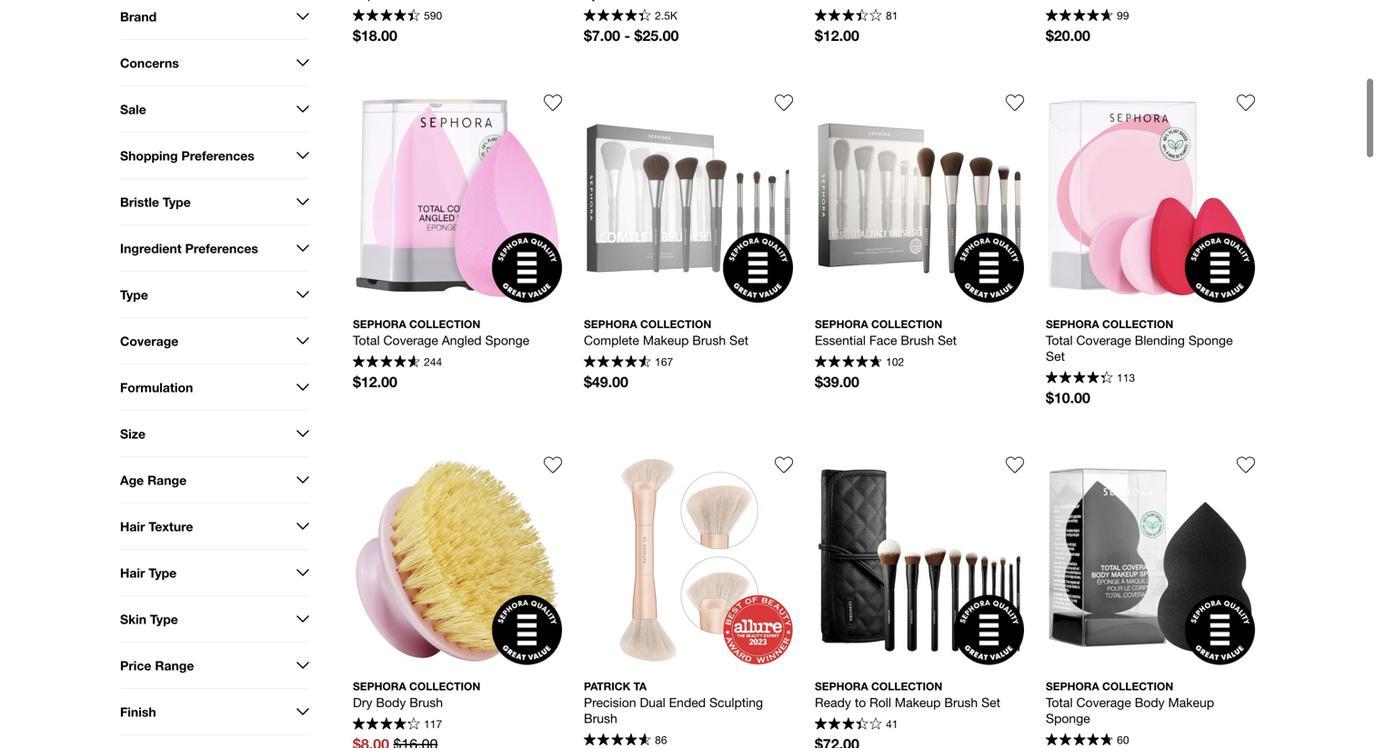Task type: describe. For each thing, give the bounding box(es) containing it.
preferences for shopping preferences
[[181, 148, 255, 163]]

body inside sephora collection total coverage body makeup sponge
[[1135, 695, 1165, 710]]

4.5 stars element for 244
[[353, 356, 420, 370]]

sephora collection total coverage angled sponge
[[353, 318, 530, 348]]

1 horizontal spatial $12.00
[[815, 27, 860, 44]]

complete
[[584, 333, 640, 348]]

makeup inside sephora collection complete makeup brush set
[[643, 333, 689, 348]]

4.5 stars element for 86
[[584, 734, 651, 749]]

2.5k
[[655, 9, 678, 22]]

ended
[[669, 695, 706, 710]]

117
[[424, 718, 442, 731]]

collection for essential face brush set
[[872, 318, 943, 331]]

age
[[120, 473, 144, 488]]

texture
[[149, 519, 193, 534]]

type for bristle type
[[163, 194, 191, 209]]

sephora collection total coverage blending sponge set
[[1046, 318, 1237, 364]]

$25.00
[[635, 27, 679, 44]]

sephora for essential face brush set
[[815, 318, 869, 331]]

type button
[[120, 272, 309, 318]]

collection for ready to roll makeup brush set
[[872, 680, 943, 693]]

preferences for ingredient preferences
[[185, 241, 258, 256]]

hair for hair type
[[120, 566, 145, 581]]

117 reviews element
[[424, 718, 442, 731]]

113
[[1117, 372, 1136, 384]]

4.5 stars element for 117
[[353, 718, 420, 733]]

skin type button
[[120, 597, 309, 642]]

skin
[[120, 612, 147, 627]]

$20.00
[[1046, 27, 1091, 44]]

sephora collection ready to roll makeup brush set
[[815, 680, 1001, 710]]

set inside sephora collection complete makeup brush set
[[730, 333, 749, 348]]

sephora for ready to roll makeup brush set
[[815, 680, 869, 693]]

sign in to love sephora collection - essential face brush set image
[[1006, 94, 1024, 112]]

sephora collection - total coverage angled sponge image
[[353, 94, 562, 303]]

hair for hair texture
[[120, 519, 145, 534]]

sephora collection - complete makeup brush set image
[[584, 94, 793, 303]]

sephora collection essential face brush set
[[815, 318, 957, 348]]

formulation button
[[120, 365, 309, 410]]

102 reviews element
[[886, 356, 904, 368]]

sculpting
[[710, 695, 763, 710]]

sign in to love sephora collection - total coverage blending sponge set image
[[1237, 94, 1255, 112]]

sign in to love sephora collection - complete makeup brush set image
[[775, 94, 793, 112]]

roll
[[870, 695, 892, 710]]

sephora inside sephora collection total coverage body makeup sponge
[[1046, 680, 1100, 693]]

set inside the sephora collection ready to roll makeup brush set
[[982, 695, 1001, 710]]

sephora collection - total coverage blending sponge set image
[[1046, 94, 1255, 303]]

set inside sephora collection total coverage blending sponge set
[[1046, 349, 1065, 364]]

total inside sephora collection total coverage body makeup sponge
[[1046, 695, 1073, 710]]

244
[[424, 356, 442, 368]]

81 reviews element
[[886, 9, 898, 22]]

-
[[625, 27, 630, 44]]

set inside "sephora collection essential face brush set"
[[938, 333, 957, 348]]

$7.00
[[584, 27, 620, 44]]

total for $10.00
[[1046, 333, 1073, 348]]

coverage button
[[120, 318, 309, 364]]

4.5 stars element for 2.5k
[[584, 9, 651, 23]]

sephora collection - ready to roll makeup brush set image
[[815, 456, 1024, 665]]

price range button
[[120, 643, 309, 689]]

167 reviews element
[[655, 356, 673, 368]]

sephora collection total coverage body makeup sponge
[[1046, 680, 1218, 726]]

4.5 stars element for 113
[[1046, 371, 1113, 386]]

113 reviews element
[[1117, 372, 1136, 384]]

$7.00 - $25.00
[[584, 27, 679, 44]]

4.5 stars element for 590
[[353, 9, 420, 23]]

sephora for total coverage blending sponge set
[[1046, 318, 1100, 331]]

hair type
[[120, 566, 177, 581]]

99
[[1117, 9, 1129, 22]]

86 reviews element
[[655, 734, 667, 747]]

shopping
[[120, 148, 178, 163]]

concerns button
[[120, 40, 309, 86]]

hair texture
[[120, 519, 193, 534]]

167
[[655, 356, 673, 368]]

skin type
[[120, 612, 178, 627]]

sign in to love patrick ta - precision dual ended sculpting brush image
[[775, 456, 793, 474]]

coverage for body
[[1077, 695, 1132, 710]]

$39.00
[[815, 373, 860, 391]]

$18.00
[[353, 27, 398, 44]]

590 reviews element
[[424, 9, 442, 22]]

81
[[886, 9, 898, 22]]

body inside sephora collection dry body brush
[[376, 695, 406, 710]]

patrick ta - precision dual ended sculpting brush image
[[584, 456, 793, 665]]

bristle type button
[[120, 179, 309, 225]]

collection for dry body brush
[[409, 680, 481, 693]]

hair type button
[[120, 550, 309, 596]]

60 reviews element
[[1117, 734, 1129, 747]]

590
[[424, 9, 442, 22]]

essential
[[815, 333, 866, 348]]

sale button
[[120, 86, 309, 132]]

sephora collection dry body brush
[[353, 680, 481, 710]]

sephora collection - total coverage body makeup sponge image
[[1046, 456, 1255, 665]]

4.5 stars element for 167
[[584, 356, 651, 370]]

age range button
[[120, 458, 309, 503]]



Task type: vqa. For each thing, say whether or not it's contained in the screenshot.


Task type: locate. For each thing, give the bounding box(es) containing it.
makeup inside the sephora collection ready to roll makeup brush set
[[895, 695, 941, 710]]

$10.00
[[1046, 389, 1091, 406]]

sephora inside the sephora collection ready to roll makeup brush set
[[815, 680, 869, 693]]

2 body from the left
[[1135, 695, 1165, 710]]

collection inside sephora collection total coverage angled sponge
[[409, 318, 481, 331]]

0 vertical spatial 3.5 stars element
[[815, 9, 882, 23]]

makeup
[[643, 333, 689, 348], [895, 695, 941, 710], [1169, 695, 1215, 710]]

finish button
[[120, 690, 309, 735]]

type right bristle
[[163, 194, 191, 209]]

coverage inside sephora collection total coverage angled sponge
[[383, 333, 438, 348]]

4.5 stars element down "precision"
[[584, 734, 651, 749]]

ready
[[815, 695, 851, 710]]

sign in to love sephora collection - total coverage angled sponge image
[[544, 94, 562, 112]]

preferences down bristle type button
[[185, 241, 258, 256]]

type for hair type
[[149, 566, 177, 581]]

0 horizontal spatial sponge
[[485, 333, 530, 348]]

collection up angled
[[409, 318, 481, 331]]

1 vertical spatial 3.5 stars element
[[815, 718, 882, 733]]

bristle
[[120, 194, 159, 209]]

collection up 167
[[640, 318, 712, 331]]

4.5 stars element up $49.00
[[584, 356, 651, 370]]

5 stars element up $39.00
[[815, 356, 882, 370]]

set
[[730, 333, 749, 348], [938, 333, 957, 348], [1046, 349, 1065, 364], [982, 695, 1001, 710]]

1 horizontal spatial sponge
[[1046, 711, 1091, 726]]

collection up roll
[[872, 680, 943, 693]]

5 stars element
[[815, 356, 882, 370], [1046, 734, 1113, 749]]

0 horizontal spatial $12.00
[[353, 373, 398, 391]]

sponge
[[485, 333, 530, 348], [1189, 333, 1233, 348], [1046, 711, 1091, 726]]

collection up blending
[[1103, 318, 1174, 331]]

0 vertical spatial range
[[147, 473, 187, 488]]

1 vertical spatial 5 stars element
[[1046, 734, 1113, 749]]

blending
[[1135, 333, 1185, 348]]

finish
[[120, 705, 156, 720]]

sponge inside sephora collection total coverage blending sponge set
[[1189, 333, 1233, 348]]

brush for body
[[410, 695, 443, 710]]

4.5 stars element
[[353, 9, 420, 23], [584, 9, 651, 23], [1046, 9, 1113, 23], [353, 356, 420, 370], [584, 356, 651, 370], [1046, 371, 1113, 386], [353, 718, 420, 733], [584, 734, 651, 749]]

$12.00
[[815, 27, 860, 44], [353, 373, 398, 391]]

collection for total coverage angled sponge
[[409, 318, 481, 331]]

60
[[1117, 734, 1129, 747]]

hair texture button
[[120, 504, 309, 549]]

type for skin type
[[150, 612, 178, 627]]

2.5k reviews element
[[655, 9, 678, 22]]

coverage
[[383, 333, 438, 348], [1077, 333, 1132, 348], [120, 334, 179, 349], [1077, 695, 1132, 710]]

4.5 stars element left 244 reviews 'element'
[[353, 356, 420, 370]]

sephora for dry body brush
[[353, 680, 406, 693]]

sephora collection - essential face brush set image
[[815, 94, 1024, 303]]

0 vertical spatial $12.00
[[815, 27, 860, 44]]

shopping preferences
[[120, 148, 255, 163]]

sephora collection - dry body brush image
[[353, 456, 562, 665]]

type down hair texture
[[149, 566, 177, 581]]

collection inside sephora collection total coverage body makeup sponge
[[1103, 680, 1174, 693]]

preferences down sale button
[[181, 148, 255, 163]]

total
[[353, 333, 380, 348], [1046, 333, 1073, 348], [1046, 695, 1073, 710]]

brush inside "sephora collection essential face brush set"
[[901, 333, 935, 348]]

range for price range
[[155, 658, 194, 673]]

1 vertical spatial $12.00
[[353, 373, 398, 391]]

1 horizontal spatial 5 stars element
[[1046, 734, 1113, 749]]

5 stars element for essential face brush set
[[815, 356, 882, 370]]

ingredient
[[120, 241, 182, 256]]

price range
[[120, 658, 194, 673]]

total inside sephora collection total coverage angled sponge
[[353, 333, 380, 348]]

coverage inside sephora collection total coverage body makeup sponge
[[1077, 695, 1132, 710]]

4.5 stars element up $10.00
[[1046, 371, 1113, 386]]

41
[[886, 718, 898, 731]]

formulation
[[120, 380, 193, 395]]

sale
[[120, 102, 146, 117]]

range right price
[[155, 658, 194, 673]]

hair
[[120, 519, 145, 534], [120, 566, 145, 581]]

1 vertical spatial hair
[[120, 566, 145, 581]]

99 reviews element
[[1117, 9, 1129, 22]]

collection inside sephora collection total coverage blending sponge set
[[1103, 318, 1174, 331]]

collection for total coverage blending sponge set
[[1103, 318, 1174, 331]]

3.5 stars element for 81
[[815, 9, 882, 23]]

price
[[120, 658, 151, 673]]

ingredient preferences button
[[120, 226, 309, 271]]

sponge for $12.00
[[485, 333, 530, 348]]

type inside type button
[[120, 287, 148, 302]]

sponge for $10.00
[[1189, 333, 1233, 348]]

3.5 stars element
[[815, 9, 882, 23], [815, 718, 882, 733]]

brush
[[693, 333, 726, 348], [901, 333, 935, 348], [410, 695, 443, 710], [945, 695, 978, 710], [584, 711, 618, 726]]

244 reviews element
[[424, 356, 442, 368]]

collection
[[409, 318, 481, 331], [640, 318, 712, 331], [872, 318, 943, 331], [1103, 318, 1174, 331], [409, 680, 481, 693], [872, 680, 943, 693], [1103, 680, 1174, 693]]

preferences
[[181, 148, 255, 163], [185, 241, 258, 256]]

type right skin
[[150, 612, 178, 627]]

preferences inside button
[[181, 148, 255, 163]]

brush inside sephora collection dry body brush
[[410, 695, 443, 710]]

sephora collection complete makeup brush set
[[584, 318, 749, 348]]

range right 'age'
[[147, 473, 187, 488]]

makeup inside sephora collection total coverage body makeup sponge
[[1169, 695, 1215, 710]]

brush for makeup
[[693, 333, 726, 348]]

0 vertical spatial hair
[[120, 519, 145, 534]]

2 hair from the top
[[120, 566, 145, 581]]

ingredient preferences
[[120, 241, 258, 256]]

1 3.5 stars element from the top
[[815, 9, 882, 23]]

4.5 stars element up $20.00
[[1046, 9, 1113, 23]]

hair up skin
[[120, 566, 145, 581]]

5 stars element for total coverage body makeup sponge
[[1046, 734, 1113, 749]]

1 vertical spatial preferences
[[185, 241, 258, 256]]

0 horizontal spatial body
[[376, 695, 406, 710]]

collection inside the sephora collection ready to roll makeup brush set
[[872, 680, 943, 693]]

sephora inside sephora collection complete makeup brush set
[[584, 318, 637, 331]]

shopping preferences button
[[120, 133, 309, 178]]

4.5 stars element up -
[[584, 9, 651, 23]]

collection for complete makeup brush set
[[640, 318, 712, 331]]

total for $12.00
[[353, 333, 380, 348]]

coverage up 113 reviews element
[[1077, 333, 1132, 348]]

collection up face
[[872, 318, 943, 331]]

sponge inside sephora collection total coverage body makeup sponge
[[1046, 711, 1091, 726]]

type
[[163, 194, 191, 209], [120, 287, 148, 302], [149, 566, 177, 581], [150, 612, 178, 627]]

sponge inside sephora collection total coverage angled sponge
[[485, 333, 530, 348]]

0 horizontal spatial 5 stars element
[[815, 356, 882, 370]]

coverage up formulation
[[120, 334, 179, 349]]

size button
[[120, 411, 309, 457]]

type inside bristle type button
[[163, 194, 191, 209]]

type inside skin type button
[[150, 612, 178, 627]]

86
[[655, 734, 667, 747]]

5 stars element left 60 reviews element
[[1046, 734, 1113, 749]]

range
[[147, 473, 187, 488], [155, 658, 194, 673]]

hair left 'texture'
[[120, 519, 145, 534]]

2 3.5 stars element from the top
[[815, 718, 882, 733]]

collection inside sephora collection dry body brush
[[409, 680, 481, 693]]

preferences inside "button"
[[185, 241, 258, 256]]

3.5 stars element left "81"
[[815, 9, 882, 23]]

1 horizontal spatial makeup
[[895, 695, 941, 710]]

3.5 stars element for 41
[[815, 718, 882, 733]]

brush for face
[[901, 333, 935, 348]]

sephora for complete makeup brush set
[[584, 318, 637, 331]]

makeup for ready
[[895, 695, 941, 710]]

to
[[855, 695, 866, 710]]

sephora inside "sephora collection essential face brush set"
[[815, 318, 869, 331]]

collection inside "sephora collection essential face brush set"
[[872, 318, 943, 331]]

1 hair from the top
[[120, 519, 145, 534]]

102
[[886, 356, 904, 368]]

collection up 60
[[1103, 680, 1174, 693]]

precision
[[584, 695, 636, 710]]

coverage up 60
[[1077, 695, 1132, 710]]

sephora inside sephora collection total coverage blending sponge set
[[1046, 318, 1100, 331]]

concerns
[[120, 55, 179, 70]]

1 horizontal spatial body
[[1135, 695, 1165, 710]]

total inside sephora collection total coverage blending sponge set
[[1046, 333, 1073, 348]]

2 horizontal spatial makeup
[[1169, 695, 1215, 710]]

coverage inside sephora collection total coverage blending sponge set
[[1077, 333, 1132, 348]]

collection up 117
[[409, 680, 481, 693]]

0 vertical spatial 5 stars element
[[815, 356, 882, 370]]

size
[[120, 426, 146, 441]]

sephora
[[353, 318, 406, 331], [584, 318, 637, 331], [815, 318, 869, 331], [1046, 318, 1100, 331], [353, 680, 406, 693], [815, 680, 869, 693], [1046, 680, 1100, 693]]

brush inside sephora collection complete makeup brush set
[[693, 333, 726, 348]]

type down ingredient
[[120, 287, 148, 302]]

sign in to love sephora collection - dry body brush image
[[544, 456, 562, 474]]

body
[[376, 695, 406, 710], [1135, 695, 1165, 710]]

sign in to love sephora collection - total coverage body makeup sponge image
[[1237, 456, 1255, 474]]

4.5 stars element down dry
[[353, 718, 420, 733]]

patrick ta precision dual ended sculpting brush
[[584, 680, 767, 726]]

range for age range
[[147, 473, 187, 488]]

0 horizontal spatial makeup
[[643, 333, 689, 348]]

dual
[[640, 695, 666, 710]]

2 horizontal spatial sponge
[[1189, 333, 1233, 348]]

coverage inside button
[[120, 334, 179, 349]]

1 body from the left
[[376, 695, 406, 710]]

sephora for total coverage angled sponge
[[353, 318, 406, 331]]

angled
[[442, 333, 482, 348]]

$49.00
[[584, 373, 629, 391]]

41 reviews element
[[886, 718, 898, 731]]

3.5 stars element down to on the right of page
[[815, 718, 882, 733]]

face
[[870, 333, 897, 348]]

brand button
[[120, 0, 309, 39]]

1 vertical spatial range
[[155, 658, 194, 673]]

sephora inside sephora collection dry body brush
[[353, 680, 406, 693]]

type inside hair type button
[[149, 566, 177, 581]]

coverage for blending
[[1077, 333, 1132, 348]]

makeup for total
[[1169, 695, 1215, 710]]

brush inside the sephora collection ready to roll makeup brush set
[[945, 695, 978, 710]]

coverage for angled
[[383, 333, 438, 348]]

ta
[[634, 680, 647, 693]]

bristle type
[[120, 194, 191, 209]]

collection inside sephora collection complete makeup brush set
[[640, 318, 712, 331]]

age range
[[120, 473, 187, 488]]

coverage up 244 reviews 'element'
[[383, 333, 438, 348]]

sephora inside sephora collection total coverage angled sponge
[[353, 318, 406, 331]]

4.5 stars element up $18.00
[[353, 9, 420, 23]]

0 vertical spatial preferences
[[181, 148, 255, 163]]

sign in to love sephora collection - ready to roll makeup brush set image
[[1006, 456, 1024, 474]]

brand
[[120, 9, 157, 24]]

patrick
[[584, 680, 631, 693]]

dry
[[353, 695, 373, 710]]

4.5 stars element for 99
[[1046, 9, 1113, 23]]

brush inside patrick ta precision dual ended sculpting brush
[[584, 711, 618, 726]]



